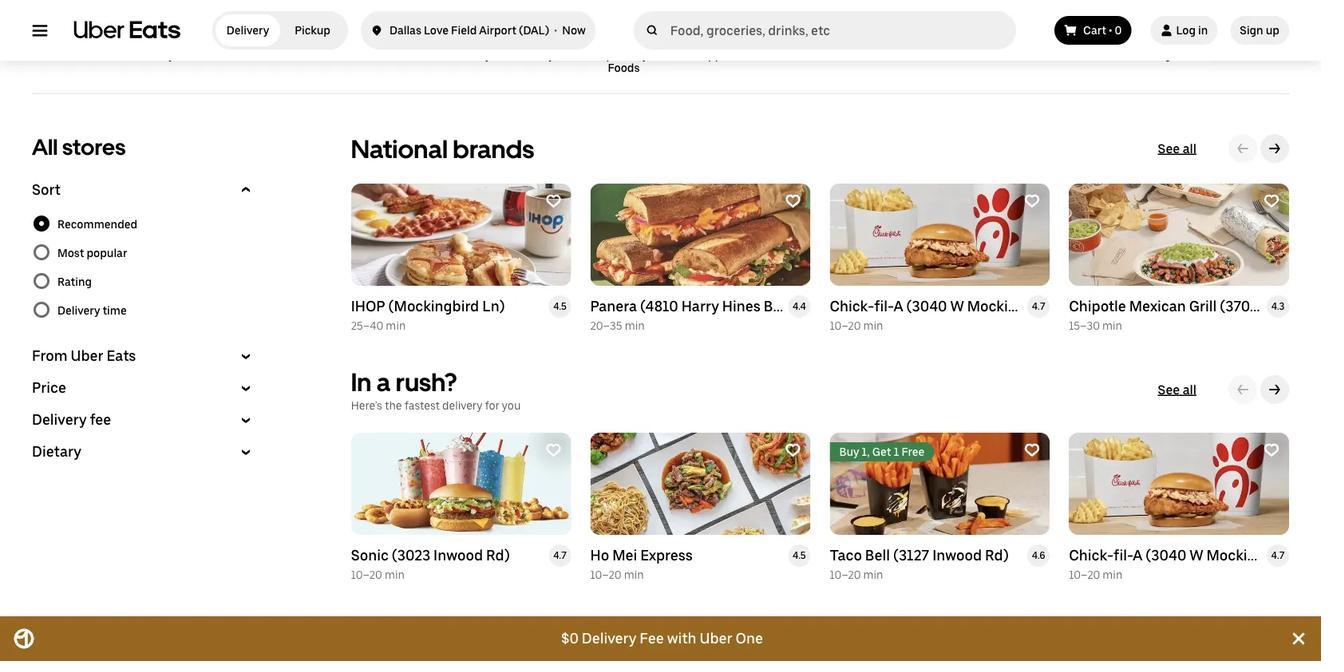 Task type: describe. For each thing, give the bounding box(es) containing it.
pharmacy link
[[433, 0, 497, 62]]

grocery link
[[122, 0, 186, 62]]

see for previous icon
[[1158, 382, 1180, 397]]

specialty
[[600, 48, 648, 62]]

next image
[[1269, 383, 1282, 396]]

2 • from the left
[[1109, 24, 1113, 37]]

sign
[[1240, 24, 1264, 37]]

main navigation menu image
[[32, 22, 48, 38]]

grocery
[[133, 48, 175, 62]]

see all link for previous icon
[[1158, 382, 1197, 398]]

delivery time
[[57, 303, 127, 317]]

foods
[[608, 61, 640, 75]]

see all link for previous image
[[1158, 141, 1197, 157]]

best
[[984, 48, 1008, 62]]

baby link
[[509, 0, 573, 62]]

overall
[[1010, 48, 1045, 62]]

national brands
[[351, 133, 535, 164]]

uber inside button
[[71, 347, 103, 365]]

most
[[57, 246, 84, 260]]

in
[[1199, 24, 1208, 37]]

fastest
[[405, 399, 440, 412]]

rating
[[57, 275, 92, 288]]

all for previous icon's see all link
[[1183, 382, 1197, 397]]

most popular
[[57, 246, 127, 260]]

field
[[451, 24, 477, 37]]

alcohol
[[368, 48, 408, 62]]

rush?
[[396, 367, 457, 397]]

sort
[[32, 181, 61, 198]]

pickup
[[295, 24, 330, 37]]

indian link
[[1059, 0, 1123, 62]]

price
[[32, 379, 66, 396]]

all
[[32, 134, 58, 160]]

airport
[[479, 24, 517, 37]]

log in
[[1177, 24, 1208, 37]]

pharmacy
[[438, 48, 491, 62]]

cart
[[1084, 24, 1107, 37]]

national
[[351, 133, 448, 164]]

vegan
[[1151, 48, 1185, 62]]

supplies
[[695, 48, 740, 62]]

for
[[485, 399, 500, 412]]

delivery for delivery time
[[57, 303, 100, 317]]

delivery for delivery
[[227, 24, 269, 37]]

log
[[1177, 24, 1196, 37]]

0
[[1115, 24, 1122, 37]]

eats
[[107, 347, 136, 365]]

dallas
[[390, 24, 422, 37]]

food
[[311, 48, 337, 62]]

delivery fee button
[[32, 410, 256, 430]]

sign up
[[1240, 24, 1280, 37]]

alcohol link
[[356, 0, 420, 62]]

delivery fee
[[32, 411, 111, 428]]

in a rush? here's the fastest delivery for you
[[351, 367, 521, 412]]

fee
[[90, 411, 111, 428]]

vegan link
[[1136, 0, 1200, 62]]

uber eats home image
[[73, 21, 180, 40]]

electronics link
[[906, 0, 970, 62]]

time
[[103, 303, 127, 317]]

best overall
[[984, 48, 1045, 62]]

delivery for delivery fee
[[32, 411, 87, 428]]

the
[[385, 399, 402, 412]]

dietary button
[[32, 442, 256, 462]]

now
[[562, 24, 586, 37]]

deals link
[[45, 0, 109, 62]]

you
[[502, 399, 521, 412]]

popular
[[87, 246, 127, 260]]

electronics
[[909, 48, 967, 62]]

all for see all link associated with previous image
[[1183, 141, 1197, 156]]



Task type: locate. For each thing, give the bounding box(es) containing it.
convenience link
[[198, 0, 267, 62]]

recommended
[[57, 217, 138, 231]]

1 see all from the top
[[1158, 141, 1197, 156]]

0 vertical spatial all
[[1183, 141, 1197, 156]]

brands
[[453, 133, 535, 164]]

here's
[[351, 399, 382, 412]]

1 horizontal spatial •
[[1109, 24, 1113, 37]]

retail link
[[829, 0, 893, 62]]

see all link
[[1158, 141, 1197, 157], [1158, 382, 1197, 398]]

all
[[1183, 141, 1197, 156], [1183, 382, 1197, 397]]

love
[[424, 24, 449, 37]]

option group
[[32, 209, 256, 324]]

1 see all link from the top
[[1158, 141, 1197, 157]]

2 see all from the top
[[1158, 382, 1197, 397]]

sign up link
[[1231, 16, 1290, 45]]

convenience
[[198, 48, 267, 62]]

from uber eats
[[32, 347, 136, 365]]

see left previous image
[[1158, 141, 1180, 156]]

deals
[[62, 48, 92, 62]]

halal link
[[1213, 0, 1277, 62]]

0 horizontal spatial •
[[554, 24, 557, 37]]

one
[[736, 630, 763, 647], [736, 630, 763, 647]]

add to favorites image
[[546, 193, 562, 209], [785, 193, 801, 209], [546, 442, 562, 458], [1264, 442, 1280, 458]]

see all for see all link associated with previous image
[[1158, 141, 1197, 156]]

•
[[554, 24, 557, 37], [1109, 24, 1113, 37]]

all stores
[[32, 134, 126, 160]]

see all
[[1158, 141, 1197, 156], [1158, 382, 1197, 397]]

fast food link
[[279, 0, 343, 62]]

all left previous image
[[1183, 141, 1197, 156]]

0 vertical spatial see
[[1158, 141, 1180, 156]]

(dal)
[[519, 24, 549, 37]]

fast
[[286, 48, 308, 62]]

2 see from the top
[[1158, 382, 1180, 397]]

see all link left previous icon
[[1158, 382, 1197, 398]]

$0 delivery fee with uber one link
[[48, 616, 1277, 661], [48, 616, 1277, 661]]

add to favorites image
[[1025, 193, 1041, 209], [1264, 193, 1280, 209], [785, 442, 801, 458], [1025, 442, 1041, 458]]

$0 delivery fee with uber one
[[561, 630, 763, 647], [561, 630, 763, 647]]

previous image
[[1237, 142, 1250, 155]]

0 vertical spatial see all
[[1158, 141, 1197, 156]]

Food, groceries, drinks, etc text field
[[671, 22, 1010, 38]]

delivery inside button
[[32, 411, 87, 428]]

delivery
[[442, 399, 483, 412]]

see
[[1158, 141, 1180, 156], [1158, 382, 1180, 397]]

pet
[[675, 48, 692, 62]]

best overall link
[[983, 0, 1047, 62]]

baby
[[528, 48, 555, 62]]

flowers
[[764, 48, 805, 62]]

delivery inside option
[[227, 24, 269, 37]]

halal
[[1231, 48, 1258, 62]]

with
[[667, 630, 697, 647], [667, 630, 697, 647]]

1 vertical spatial see
[[1158, 382, 1180, 397]]

see for previous image
[[1158, 141, 1180, 156]]

from uber eats button
[[32, 347, 256, 366]]

2 see all link from the top
[[1158, 382, 1197, 398]]

pet supplies
[[675, 48, 740, 62]]

next image
[[1269, 142, 1282, 155]]

• left 0
[[1109, 24, 1113, 37]]

indian
[[1075, 48, 1108, 62]]

log in link
[[1151, 16, 1218, 45]]

cart • 0
[[1084, 24, 1122, 37]]

see all left previous icon
[[1158, 382, 1197, 397]]

deliver to image
[[371, 21, 383, 40]]

a
[[377, 367, 391, 397]]

price button
[[32, 379, 256, 398]]

1 see from the top
[[1158, 141, 1180, 156]]

pet supplies link
[[675, 0, 740, 62]]

see all left previous image
[[1158, 141, 1197, 156]]

dallas love field airport (dal) • now
[[390, 24, 586, 37]]

$0
[[561, 630, 579, 647], [561, 630, 579, 647]]

1 vertical spatial see all link
[[1158, 382, 1197, 398]]

sort button
[[32, 180, 256, 200]]

flowers link
[[753, 0, 817, 62]]

all left previous icon
[[1183, 382, 1197, 397]]

see all link left previous image
[[1158, 141, 1197, 157]]

up
[[1266, 24, 1280, 37]]

1 vertical spatial all
[[1183, 382, 1197, 397]]

specialty foods
[[600, 48, 648, 75]]

Delivery radio
[[216, 14, 280, 46]]

uber
[[71, 347, 103, 365], [700, 630, 733, 647], [700, 630, 733, 647]]

Pickup radio
[[280, 14, 345, 46]]

0 vertical spatial see all link
[[1158, 141, 1197, 157]]

2 all from the top
[[1183, 382, 1197, 397]]

• left now
[[554, 24, 557, 37]]

option group containing recommended
[[32, 209, 256, 324]]

dietary
[[32, 443, 81, 460]]

retail
[[846, 48, 876, 62]]

1 vertical spatial see all
[[1158, 382, 1197, 397]]

fee
[[640, 630, 664, 647], [640, 630, 664, 647]]

1 • from the left
[[554, 24, 557, 37]]

stores
[[62, 134, 126, 160]]

see left previous icon
[[1158, 382, 1180, 397]]

previous image
[[1237, 383, 1250, 396]]

specialty foods link
[[586, 0, 662, 75]]

delivery
[[227, 24, 269, 37], [57, 303, 100, 317], [32, 411, 87, 428], [582, 630, 637, 647], [582, 630, 637, 647]]

see all for previous icon's see all link
[[1158, 382, 1197, 397]]

friendsgiving
[[351, 616, 510, 646]]

fast food
[[286, 48, 337, 62]]

in
[[351, 367, 372, 397]]

1 all from the top
[[1183, 141, 1197, 156]]

from
[[32, 347, 68, 365]]



Task type: vqa. For each thing, say whether or not it's contained in the screenshot.
Crispy
no



